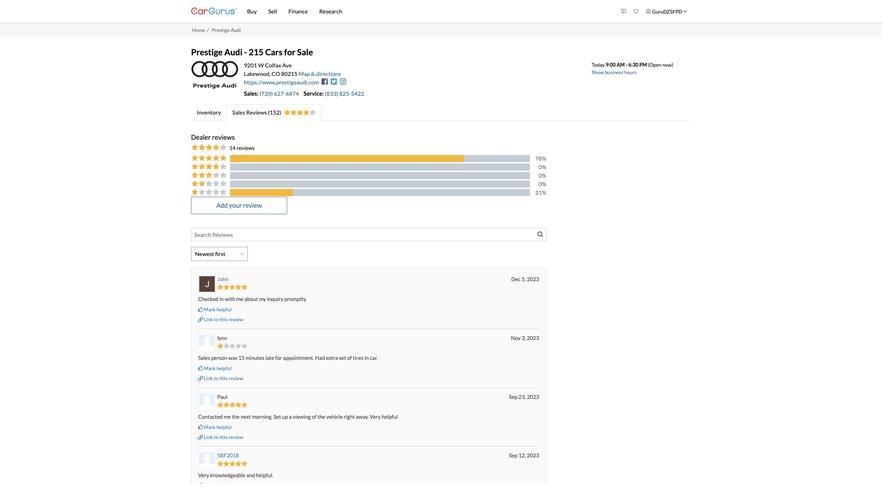 Task type: vqa. For each thing, say whether or not it's contained in the screenshot.
LINK TO THIS REVIEW to the top
yes



Task type: locate. For each thing, give the bounding box(es) containing it.
checked
[[198, 296, 219, 302]]

helpful down with
[[217, 306, 232, 312]]

2 vertical spatial to
[[214, 434, 219, 440]]

me right with
[[236, 296, 244, 302]]

0 horizontal spatial of
[[312, 414, 317, 420]]

1 to from the top
[[214, 317, 219, 323]]

review down with
[[229, 317, 243, 323]]

1 vertical spatial prestige
[[191, 47, 223, 57]]

link to this review up lynn at the bottom left
[[204, 317, 243, 323]]

0 horizontal spatial -
[[244, 47, 247, 57]]

review down was at left
[[229, 375, 243, 381]]

finance
[[289, 8, 308, 15]]

link right link image
[[204, 375, 213, 381]]

3 to from the top
[[214, 434, 219, 440]]

star image down lynn at the bottom left
[[223, 343, 229, 349]]

tires
[[353, 355, 364, 361]]

1 vertical spatial sales
[[198, 355, 210, 361]]

menu bar
[[237, 0, 618, 23]]

2 vertical spatial 0%
[[539, 181, 547, 187]]

1 horizontal spatial of
[[347, 355, 352, 361]]

link down checked
[[204, 317, 213, 323]]

sales
[[232, 109, 245, 116], [198, 355, 210, 361]]

audi left 215
[[224, 47, 243, 57]]

0 vertical spatial mark helpful
[[204, 306, 232, 312]]

1 link image from the top
[[198, 317, 203, 322]]

john link
[[217, 276, 229, 282]]

of right set
[[347, 355, 352, 361]]

mark helpful button down person at the bottom of page
[[198, 365, 232, 372]]

3 mark from the top
[[204, 424, 216, 430]]

0 horizontal spatial for
[[275, 355, 282, 361]]

mark down person at the bottom of page
[[204, 365, 216, 371]]

review right your
[[243, 201, 262, 209]]

1 sep from the top
[[509, 394, 518, 400]]

prestige audi logo image
[[191, 61, 239, 89]]

home
[[192, 27, 205, 33]]

lynn
[[217, 335, 227, 341]]

- inside today 9:00 am - 6:30 pm (open now) show business hours
[[626, 62, 628, 68]]

thumbs up image
[[198, 366, 203, 371], [198, 425, 203, 430]]

link to this review button up lynn at the bottom left
[[198, 316, 243, 323]]

link to this review up 'paul'
[[204, 375, 243, 381]]

gurudzsfpd menu
[[618, 1, 691, 21]]

3 2023 from the top
[[527, 394, 540, 400]]

1 vertical spatial link
[[204, 375, 213, 381]]

sales left 'reviews'
[[232, 109, 245, 116]]

0 vertical spatial link
[[204, 317, 213, 323]]

instagram - prestige audi image
[[340, 78, 346, 85]]

contacted me the next morning. set up a viewing of the vehicle right away.  very helpful
[[198, 414, 398, 420]]

twitter - prestige audi image
[[331, 78, 337, 85]]

chevron down image
[[684, 9, 688, 13], [240, 252, 243, 256]]

1 horizontal spatial sales
[[232, 109, 245, 116]]

review up sbf2018
[[229, 434, 243, 440]]

mark helpful button down checked
[[198, 306, 232, 313]]

was
[[228, 355, 238, 361]]

hours
[[625, 69, 637, 75]]

2 vertical spatial mark
[[204, 424, 216, 430]]

2023 for dec 5, 2023
[[527, 276, 540, 282]]

star image
[[291, 110, 297, 115], [297, 110, 303, 115], [303, 110, 310, 115], [217, 285, 223, 290], [229, 285, 235, 290], [235, 285, 241, 290], [241, 285, 247, 290], [217, 343, 223, 349], [229, 343, 235, 349], [235, 343, 241, 349], [217, 402, 223, 408], [223, 402, 229, 408], [235, 402, 241, 408], [241, 402, 247, 408], [217, 461, 223, 466], [229, 461, 235, 466]]

2023
[[527, 276, 540, 282], [527, 335, 540, 341], [527, 394, 540, 400], [527, 452, 540, 459]]

this for paul
[[220, 434, 228, 440]]

review for 15
[[229, 375, 243, 381]]

late
[[266, 355, 274, 361]]

0 vertical spatial 0%
[[539, 164, 547, 170]]

1 link to this review from the top
[[204, 317, 243, 323]]

research button
[[314, 0, 348, 23]]

1 vertical spatial sep
[[509, 452, 518, 459]]

2 0% from the top
[[539, 172, 547, 179]]

3 mark helpful from the top
[[204, 424, 232, 430]]

mark for contacted
[[204, 424, 216, 430]]

1 mark helpful from the top
[[204, 306, 232, 312]]

link to this review
[[204, 317, 243, 323], [204, 375, 243, 381], [204, 434, 243, 440]]

2 link to this review from the top
[[204, 375, 243, 381]]

3 link from the top
[[204, 434, 213, 440]]

link for paul
[[204, 434, 213, 440]]

prestige down /
[[191, 47, 223, 57]]

2 vertical spatial mark helpful button
[[198, 424, 232, 431]]

3 mark helpful button from the top
[[198, 424, 232, 431]]

this up 'paul'
[[220, 375, 228, 381]]

0 vertical spatial chevron down image
[[684, 9, 688, 13]]

0 vertical spatial for
[[284, 47, 296, 57]]

this up lynn at the bottom left
[[220, 317, 228, 323]]

in left car.
[[365, 355, 369, 361]]

0 vertical spatial thumbs up image
[[198, 366, 203, 371]]

for right late
[[275, 355, 282, 361]]

mark helpful button for sales
[[198, 365, 232, 372]]

dec
[[512, 276, 521, 282]]

0 vertical spatial to
[[214, 317, 219, 323]]

link image for checked in with me about my inquiry promptly.
[[198, 317, 203, 322]]

directions
[[316, 70, 341, 77]]

3 this from the top
[[220, 434, 228, 440]]

0 vertical spatial link to this review button
[[198, 316, 243, 323]]

215
[[249, 47, 264, 57]]

1 thumbs up image from the top
[[198, 366, 203, 371]]

for
[[284, 47, 296, 57], [275, 355, 282, 361]]

mark helpful for in
[[204, 306, 232, 312]]

1 vertical spatial thumbs up image
[[198, 425, 203, 430]]

2 vertical spatial link to this review
[[204, 434, 243, 440]]

0 vertical spatial reviews
[[212, 133, 235, 141]]

3 0% from the top
[[539, 181, 547, 187]]

helpful for contacted me the next morning. set up a viewing of the vehicle right away.  very helpful
[[217, 424, 232, 430]]

prestige right /
[[212, 27, 230, 33]]

sbf2018
[[217, 452, 239, 459]]

am
[[617, 62, 625, 68]]

mark right thumbs up image in the bottom left of the page
[[204, 306, 216, 312]]

link for lynn
[[204, 375, 213, 381]]

3 link to this review from the top
[[204, 434, 243, 440]]

(720) 627-6874 link
[[260, 90, 304, 97]]

reviews right 14
[[237, 145, 255, 151]]

research
[[319, 8, 342, 15]]

gurudzsfpd button
[[643, 1, 691, 21]]

link to this review up sbf2018
[[204, 434, 243, 440]]

2 to from the top
[[214, 375, 219, 381]]

2023 right 3,
[[527, 335, 540, 341]]

1 horizontal spatial -
[[626, 62, 628, 68]]

1 mark helpful button from the top
[[198, 306, 232, 313]]

mark helpful button
[[198, 306, 232, 313], [198, 365, 232, 372], [198, 424, 232, 431]]

1 horizontal spatial the
[[318, 414, 325, 420]]

1 vertical spatial link to this review button
[[198, 375, 243, 382]]

1 vertical spatial of
[[312, 414, 317, 420]]

12,
[[519, 452, 526, 459]]

1 vertical spatial link image
[[198, 435, 203, 440]]

4 2023 from the top
[[527, 452, 540, 459]]

the left the next
[[232, 414, 240, 420]]

1 vertical spatial for
[[275, 355, 282, 361]]

0 horizontal spatial in
[[220, 296, 224, 302]]

0 horizontal spatial chevron down image
[[240, 252, 243, 256]]

paul
[[217, 394, 228, 400]]

1 vertical spatial mark helpful button
[[198, 365, 232, 372]]

mark helpful down contacted
[[204, 424, 232, 430]]

inquiry
[[267, 296, 284, 302]]

thumbs up image for contacted me the next morning. set up a viewing of the vehicle right away.  very helpful
[[198, 425, 203, 430]]

thumbs up image up link image
[[198, 366, 203, 371]]

0 vertical spatial sales
[[232, 109, 245, 116]]

1 vertical spatial this
[[220, 375, 228, 381]]

about
[[245, 296, 258, 302]]

mark helpful down checked
[[204, 306, 232, 312]]

promptly.
[[285, 296, 307, 302]]

2 mark helpful button from the top
[[198, 365, 232, 372]]

sep left 12,
[[509, 452, 518, 459]]

helpful down contacted
[[217, 424, 232, 430]]

78%
[[536, 155, 547, 162]]

mark helpful button down contacted
[[198, 424, 232, 431]]

1 vertical spatial mark
[[204, 365, 216, 371]]

3,
[[522, 335, 526, 341]]

star image right paul image
[[229, 402, 235, 408]]

link image
[[198, 317, 203, 322], [198, 435, 203, 440]]

now)
[[663, 62, 674, 68]]

1 horizontal spatial very
[[370, 414, 381, 420]]

2 vertical spatial this
[[220, 434, 228, 440]]

14
[[230, 145, 236, 151]]

0 vertical spatial link image
[[198, 317, 203, 322]]

the
[[232, 414, 240, 420], [318, 414, 325, 420]]

2 vertical spatial link
[[204, 434, 213, 440]]

in left with
[[220, 296, 224, 302]]

1 2023 from the top
[[527, 276, 540, 282]]

facebook - prestige audi image
[[322, 78, 328, 85]]

link image
[[198, 376, 203, 381]]

0 vertical spatial mark
[[204, 306, 216, 312]]

2023 right 5,
[[527, 276, 540, 282]]

thumbs up image
[[198, 307, 203, 312]]

1 vertical spatial link to this review
[[204, 375, 243, 381]]

0 horizontal spatial sales
[[198, 355, 210, 361]]

80215
[[281, 70, 298, 77]]

link down contacted
[[204, 434, 213, 440]]

2 thumbs up image from the top
[[198, 425, 203, 430]]

0 horizontal spatial reviews
[[212, 133, 235, 141]]

helpful for checked in with me about my inquiry promptly.
[[217, 306, 232, 312]]

0 vertical spatial this
[[220, 317, 228, 323]]

1 horizontal spatial me
[[236, 296, 244, 302]]

review inside 'link'
[[243, 201, 262, 209]]

map
[[299, 70, 310, 77]]

2023 right 23,
[[527, 394, 540, 400]]

0 horizontal spatial me
[[224, 414, 231, 420]]

service: (833) 825-5422
[[304, 90, 364, 97]]

link to this review button
[[198, 316, 243, 323], [198, 375, 243, 382], [198, 434, 243, 441]]

2 link image from the top
[[198, 435, 203, 440]]

0 vertical spatial very
[[370, 414, 381, 420]]

sep for sep 23, 2023
[[509, 394, 518, 400]]

tab list
[[191, 104, 691, 121]]

of
[[347, 355, 352, 361], [312, 414, 317, 420]]

1 horizontal spatial for
[[284, 47, 296, 57]]

audi up prestige audi - 215 cars for sale
[[231, 27, 241, 33]]

2 link to this review button from the top
[[198, 375, 243, 382]]

0 vertical spatial sep
[[509, 394, 518, 400]]

link image down contacted
[[198, 435, 203, 440]]

very knowledgeable and helpful.
[[198, 472, 274, 479]]

gurudzsfpd menu item
[[643, 1, 691, 21]]

0 vertical spatial prestige
[[212, 27, 230, 33]]

mark helpful
[[204, 306, 232, 312], [204, 365, 232, 371], [204, 424, 232, 430]]

2 this from the top
[[220, 375, 228, 381]]

2 mark from the top
[[204, 365, 216, 371]]

1 horizontal spatial chevron down image
[[684, 9, 688, 13]]

cargurus logo homepage link link
[[191, 1, 237, 21]]

2 sep from the top
[[509, 452, 518, 459]]

3 link to this review button from the top
[[198, 434, 243, 441]]

0 vertical spatial me
[[236, 296, 244, 302]]

buy
[[247, 8, 257, 15]]

to down contacted
[[214, 434, 219, 440]]

1 vertical spatial mark helpful
[[204, 365, 232, 371]]

2 vertical spatial mark helpful
[[204, 424, 232, 430]]

link image for contacted me the next morning. set up a viewing of the vehicle right away.  very helpful
[[198, 435, 203, 440]]

menu bar containing buy
[[237, 0, 618, 23]]

to up lynn at the bottom left
[[214, 317, 219, 323]]

sbf2018 link
[[217, 452, 239, 459]]

very right away.
[[370, 414, 381, 420]]

mark for sales
[[204, 365, 216, 371]]

appointment.
[[283, 355, 314, 361]]

1 vertical spatial audi
[[224, 47, 243, 57]]

this
[[220, 317, 228, 323], [220, 375, 228, 381], [220, 434, 228, 440]]

6874
[[286, 90, 299, 97]]

in
[[220, 296, 224, 302], [365, 355, 369, 361]]

1 mark from the top
[[204, 306, 216, 312]]

0 vertical spatial in
[[220, 296, 224, 302]]

0 vertical spatial link to this review
[[204, 317, 243, 323]]

sales left person at the bottom of page
[[198, 355, 210, 361]]

1 vertical spatial 0%
[[539, 172, 547, 179]]

2 2023 from the top
[[527, 335, 540, 341]]

star image
[[284, 110, 291, 115], [310, 110, 316, 115], [223, 285, 229, 290], [223, 343, 229, 349], [241, 343, 247, 349], [229, 402, 235, 408], [223, 461, 229, 466], [235, 461, 241, 466], [241, 461, 247, 466]]

mark down contacted
[[204, 424, 216, 430]]

john image
[[199, 276, 215, 292]]

0 vertical spatial mark helpful button
[[198, 306, 232, 313]]

- right am
[[626, 62, 628, 68]]

of right viewing
[[312, 414, 317, 420]]

link to this review button up sbf2018
[[198, 434, 243, 441]]

1 horizontal spatial reviews
[[237, 145, 255, 151]]

sales: (720) 627-6874
[[244, 90, 299, 97]]

search image
[[538, 232, 543, 237]]

helpful for sales person was 15 minutes late for appointment. had extra set of tires in car.
[[217, 365, 232, 371]]

2 vertical spatial link to this review button
[[198, 434, 243, 441]]

link image down thumbs up image in the bottom left of the page
[[198, 317, 203, 322]]

to for paul
[[214, 434, 219, 440]]

reviews up 14
[[212, 133, 235, 141]]

https://www.prestigeaudi.com link
[[244, 79, 319, 85]]

mark helpful down person at the bottom of page
[[204, 365, 232, 371]]

sep left 23,
[[509, 394, 518, 400]]

Search Reviews field
[[191, 228, 547, 241]]

reviews for 14 reviews
[[237, 145, 255, 151]]

2023 right 12,
[[527, 452, 540, 459]]

add your review link
[[191, 197, 287, 214]]

star image up and
[[241, 461, 247, 466]]

1 vertical spatial in
[[365, 355, 369, 361]]

2 the from the left
[[318, 414, 325, 420]]

1 vertical spatial to
[[214, 375, 219, 381]]

very down sbf2018 "icon"
[[198, 472, 209, 479]]

2 link from the top
[[204, 375, 213, 381]]

1 vertical spatial chevron down image
[[240, 252, 243, 256]]

this up sbf2018
[[220, 434, 228, 440]]

lynn image
[[199, 335, 215, 351]]

the left vehicle
[[318, 414, 325, 420]]

https://www.prestigeaudi.com
[[244, 79, 319, 85]]

my
[[259, 296, 266, 302]]

1 vertical spatial very
[[198, 472, 209, 479]]

star image down john "link"
[[223, 285, 229, 290]]

2 mark helpful from the top
[[204, 365, 232, 371]]

thumbs up image down contacted
[[198, 425, 203, 430]]

star image up very knowledgeable and helpful. on the left
[[235, 461, 241, 466]]

1 vertical spatial -
[[626, 62, 628, 68]]

2023 for nov 3, 2023
[[527, 335, 540, 341]]

1 vertical spatial reviews
[[237, 145, 255, 151]]

tab list containing inventory
[[191, 104, 691, 121]]

me right contacted
[[224, 414, 231, 420]]

reviews
[[246, 109, 267, 116]]

0 horizontal spatial the
[[232, 414, 240, 420]]

link to this review button for lynn
[[198, 375, 243, 382]]

to right link image
[[214, 375, 219, 381]]

link to this review button up 'paul'
[[198, 375, 243, 382]]

helpful down person at the bottom of page
[[217, 365, 232, 371]]

me
[[236, 296, 244, 302], [224, 414, 231, 420]]

- left 215
[[244, 47, 247, 57]]

for up ave on the top left of page
[[284, 47, 296, 57]]

finance button
[[283, 0, 314, 23]]



Task type: describe. For each thing, give the bounding box(es) containing it.
sell
[[268, 8, 277, 15]]

(720)
[[260, 90, 273, 97]]

1 link to this review button from the top
[[198, 316, 243, 323]]

service:
[[304, 90, 324, 97]]

mark helpful for person
[[204, 365, 232, 371]]

add
[[216, 201, 228, 209]]

today 9:00 am - 6:30 pm (open now) show business hours
[[592, 62, 674, 75]]

0 vertical spatial of
[[347, 355, 352, 361]]

sale
[[297, 47, 313, 57]]

right
[[344, 414, 355, 420]]

star image down service:
[[310, 110, 316, 115]]

0 vertical spatial audi
[[231, 27, 241, 33]]

home link
[[192, 27, 205, 33]]

mark helpful button for checked
[[198, 306, 232, 313]]

mark helpful button for contacted
[[198, 424, 232, 431]]

viewing
[[293, 414, 311, 420]]

show
[[592, 69, 604, 75]]

map & directions link
[[299, 70, 341, 77]]

1 vertical spatial me
[[224, 414, 231, 420]]

paul image
[[199, 394, 215, 410]]

add a car review image
[[622, 9, 627, 14]]

set
[[339, 355, 346, 361]]

gurudzsfpd
[[653, 8, 683, 14]]

sales person was 15 minutes late for appointment. had extra set of tires in car.
[[198, 355, 378, 361]]

helpful.
[[256, 472, 274, 479]]

9:00
[[606, 62, 616, 68]]

1 horizontal spatial in
[[365, 355, 369, 361]]

home / prestige audi
[[192, 27, 241, 33]]

next
[[241, 414, 251, 420]]

car.
[[370, 355, 378, 361]]

0 horizontal spatial very
[[198, 472, 209, 479]]

&
[[311, 70, 315, 77]]

(152)
[[268, 109, 281, 116]]

to for lynn
[[214, 375, 219, 381]]

prestige audi - 215 cars for sale
[[191, 47, 313, 57]]

14 reviews
[[230, 145, 255, 151]]

person
[[211, 355, 227, 361]]

sales for sales person was 15 minutes late for appointment. had extra set of tires in car.
[[198, 355, 210, 361]]

morning.
[[252, 414, 273, 420]]

add your review
[[216, 201, 262, 209]]

mark for checked
[[204, 306, 216, 312]]

1 link from the top
[[204, 317, 213, 323]]

away.
[[356, 414, 369, 420]]

cargurus logo homepage link image
[[191, 1, 237, 21]]

john
[[217, 276, 229, 282]]

dealer reviews
[[191, 133, 235, 141]]

knowledgeable
[[210, 472, 246, 479]]

(833) 825-5422 link
[[325, 90, 364, 97]]

star image right the (152)
[[284, 110, 291, 115]]

checked in with me about my inquiry promptly.
[[198, 296, 307, 302]]

15
[[239, 355, 245, 361]]

6:30
[[629, 62, 639, 68]]

0 vertical spatial -
[[244, 47, 247, 57]]

sales:
[[244, 90, 259, 97]]

1 this from the top
[[220, 317, 228, 323]]

had
[[315, 355, 325, 361]]

and
[[247, 472, 255, 479]]

sep 12, 2023
[[509, 452, 540, 459]]

co
[[272, 70, 280, 77]]

today
[[592, 62, 605, 68]]

5422
[[351, 90, 364, 97]]

with
[[225, 296, 235, 302]]

sep 23, 2023
[[509, 394, 540, 400]]

up
[[282, 414, 288, 420]]

pm
[[640, 62, 647, 68]]

sales for sales reviews (152)
[[232, 109, 245, 116]]

9201
[[244, 62, 257, 68]]

1 the from the left
[[232, 414, 240, 420]]

627-
[[274, 90, 286, 97]]

lakewood,
[[244, 70, 271, 77]]

minutes
[[246, 355, 264, 361]]

dec 5, 2023
[[512, 276, 540, 282]]

helpful right away.
[[382, 414, 398, 420]]

colfax
[[265, 62, 281, 68]]

/
[[207, 27, 209, 33]]

reviews for dealer reviews
[[212, 133, 235, 141]]

vehicle
[[326, 414, 343, 420]]

saved cars image
[[634, 9, 639, 14]]

this for lynn
[[220, 375, 228, 381]]

nov
[[511, 335, 521, 341]]

your
[[229, 201, 242, 209]]

9201 w colfax ave lakewood, co 80215 map & directions
[[244, 62, 341, 77]]

inventory tab
[[191, 104, 227, 121]]

business
[[605, 69, 624, 75]]

cars
[[265, 47, 283, 57]]

thumbs up image for sales person was 15 minutes late for appointment. had extra set of tires in car.
[[198, 366, 203, 371]]

review for next
[[229, 434, 243, 440]]

link to this review button for paul
[[198, 434, 243, 441]]

1 0% from the top
[[539, 164, 547, 170]]

dealer
[[191, 133, 211, 141]]

buy button
[[242, 0, 263, 23]]

(open
[[648, 62, 662, 68]]

show business hours button
[[592, 69, 637, 75]]

w
[[258, 62, 264, 68]]

star image up 15
[[241, 343, 247, 349]]

2023 for sep 23, 2023
[[527, 394, 540, 400]]

star image down sbf2018
[[223, 461, 229, 466]]

chevron down image inside gurudzsfpd popup button
[[684, 9, 688, 13]]

link to this review for lynn
[[204, 375, 243, 381]]

user icon image
[[646, 9, 651, 14]]

nov 3, 2023
[[511, 335, 540, 341]]

sbf2018 image
[[199, 453, 215, 468]]

contacted
[[198, 414, 223, 420]]

23,
[[519, 394, 526, 400]]

(833)
[[325, 90, 338, 97]]

link to this review for paul
[[204, 434, 243, 440]]

ave
[[282, 62, 292, 68]]

sell button
[[263, 0, 283, 23]]

inventory
[[197, 109, 221, 116]]

sep for sep 12, 2023
[[509, 452, 518, 459]]

2023 for sep 12, 2023
[[527, 452, 540, 459]]

review for me
[[229, 317, 243, 323]]

sales reviews (152)
[[232, 109, 281, 116]]

set
[[274, 414, 281, 420]]

mark helpful for me
[[204, 424, 232, 430]]



